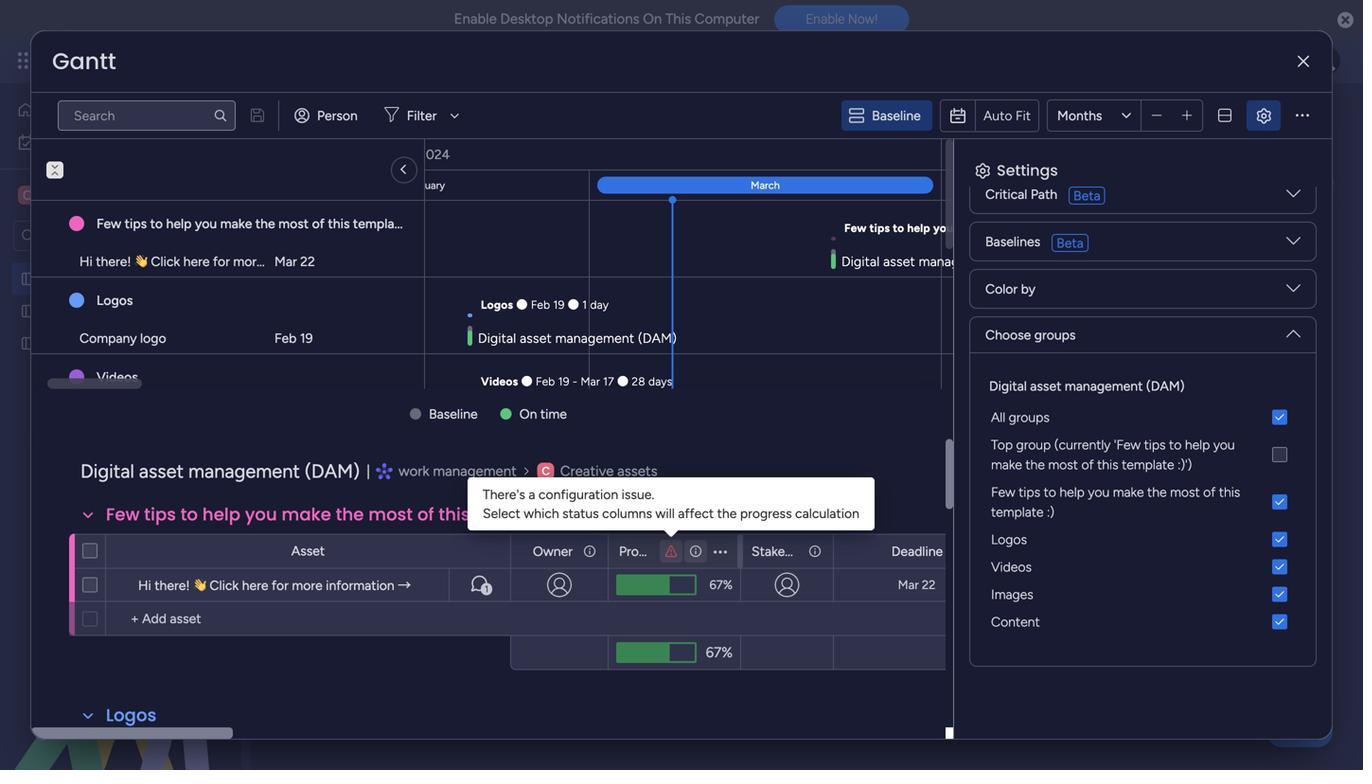Task type: locate. For each thing, give the bounding box(es) containing it.
Stakehoders field
[[747, 541, 826, 562]]

angle down image
[[374, 229, 383, 243]]

you inside few tips to help you make the most of this template :) option
[[1089, 484, 1110, 500]]

assets up issue.
[[618, 462, 658, 480]]

hi
[[80, 253, 93, 269], [138, 577, 151, 593]]

1 column information image from the left
[[583, 544, 598, 559]]

0 vertical spatial creative
[[44, 186, 102, 204]]

v2 minus image
[[1153, 109, 1162, 122]]

2 horizontal spatial videos
[[992, 559, 1032, 575]]

stakehoders
[[752, 543, 826, 559]]

1 vertical spatial workspace image
[[538, 462, 555, 480]]

workspace image up configuration
[[538, 462, 555, 480]]

work right my
[[65, 134, 94, 150]]

configuration
[[539, 486, 619, 502]]

list box
[[0, 259, 242, 615]]

the inside option
[[1148, 484, 1167, 500]]

status
[[563, 505, 599, 521]]

assets right january
[[106, 186, 149, 204]]

feb
[[531, 298, 551, 312], [275, 330, 297, 346], [536, 375, 556, 388]]

redesign
[[163, 335, 214, 351]]

19
[[554, 298, 565, 312], [300, 330, 313, 346], [559, 375, 570, 388]]

1 vertical spatial public board image
[[20, 302, 38, 320]]

enable inside button
[[806, 11, 845, 27]]

make down top
[[992, 457, 1023, 473]]

column information image
[[583, 544, 598, 559], [689, 544, 704, 559], [808, 544, 823, 559]]

mar down deadline
[[899, 577, 919, 592]]

videos up images
[[992, 559, 1032, 575]]

few tips to help you make the most of this template :)
[[97, 215, 418, 232], [992, 484, 1241, 520], [106, 502, 572, 527]]

few tips to help you make the most of this template :) for few tips to help you make the most of this template :) option
[[992, 484, 1241, 520]]

template down february
[[353, 215, 407, 232]]

you inside top group (currently 'few tips to help you make the most of this template :)')
[[1214, 437, 1236, 453]]

asset inside heading
[[1031, 378, 1062, 394]]

on left time
[[520, 406, 537, 422]]

1 vertical spatial hi
[[138, 577, 151, 593]]

0 horizontal spatial creative assets
[[44, 186, 149, 204]]

on left this
[[643, 10, 662, 27]]

beta for critical path
[[1074, 188, 1101, 204]]

1 dapulse dropdown down arrow image from the top
[[1287, 187, 1301, 208]]

columns
[[603, 505, 653, 521]]

a
[[529, 486, 536, 502]]

there's a configuration issue.
select which status columns will affect the progress calculation image
[[664, 544, 679, 559]]

person up learn
[[317, 108, 358, 124]]

creative assets up issue.
[[560, 462, 658, 480]]

option
[[0, 262, 242, 266]]

v2 collapse up image
[[46, 168, 63, 180]]

mar down new
[[275, 253, 297, 269]]

enable left desktop
[[454, 10, 497, 27]]

asset
[[390, 98, 470, 140], [326, 228, 357, 244], [85, 271, 117, 287], [1031, 378, 1062, 394], [139, 460, 184, 483]]

2 vertical spatial 22
[[922, 577, 936, 592]]

to
[[150, 215, 163, 232], [893, 221, 905, 235], [1170, 437, 1182, 453], [1044, 484, 1057, 500], [181, 502, 198, 527]]

1 horizontal spatial click
[[210, 577, 239, 593]]

arrow down image
[[444, 104, 466, 127]]

1 horizontal spatial day
[[1215, 221, 1233, 235]]

0 horizontal spatial →
[[339, 253, 353, 269]]

groups inside digital asset management (dam) element
[[1009, 409, 1050, 425]]

public board image
[[20, 270, 38, 288], [20, 302, 38, 320]]

most inside top group (currently 'few tips to help you make the most of this template :)')
[[1049, 457, 1079, 473]]

1 enable from the left
[[454, 10, 497, 27]]

work right |
[[399, 462, 430, 480]]

of down '(currently'
[[1082, 457, 1095, 473]]

1 vertical spatial assets
[[618, 462, 658, 480]]

beta for baselines
[[1057, 235, 1084, 251]]

few tips to help you make the most of this template :) inside option
[[992, 484, 1241, 520]]

this inside field
[[439, 502, 470, 527]]

few tips to help you make the most of this template :) option
[[986, 478, 1301, 526]]

mar 22 down new
[[275, 253, 315, 269]]

for
[[213, 253, 230, 269], [272, 577, 289, 593]]

click down search in workspace field
[[151, 253, 180, 269]]

2 public board image from the top
[[20, 302, 38, 320]]

this inside button
[[398, 143, 419, 160]]

mar
[[1154, 221, 1173, 235], [275, 253, 297, 269], [581, 375, 600, 388], [899, 577, 919, 592]]

0 vertical spatial dapulse dropdown down arrow image
[[1287, 187, 1301, 208]]

logos inside option
[[992, 531, 1028, 547]]

person button up marketing
[[616, 221, 698, 251]]

0 horizontal spatial baseline
[[429, 406, 478, 422]]

1 horizontal spatial column information image
[[689, 544, 704, 559]]

this inside option
[[1220, 484, 1241, 500]]

digital inside heading
[[990, 378, 1027, 394]]

19 for logos
[[554, 298, 565, 312]]

owner
[[533, 543, 573, 559]]

0 vertical spatial information
[[267, 253, 336, 269]]

this
[[398, 143, 419, 160], [328, 215, 350, 232], [1054, 221, 1074, 235], [1098, 457, 1119, 473], [1220, 484, 1241, 500], [439, 502, 470, 527]]

0 vertical spatial beta
[[1074, 188, 1101, 204]]

management inside heading
[[1065, 378, 1144, 394]]

help
[[1284, 722, 1318, 741]]

0 vertical spatial c
[[23, 187, 32, 203]]

1 horizontal spatial hi
[[138, 577, 151, 593]]

template
[[353, 215, 407, 232], [1077, 221, 1125, 235], [1122, 457, 1175, 473], [475, 502, 555, 527], [992, 504, 1044, 520]]

22
[[1176, 221, 1189, 235], [300, 253, 315, 269], [922, 577, 936, 592]]

enable for enable now!
[[806, 11, 845, 27]]

for up redesign
[[213, 253, 230, 269]]

0 vertical spatial hi
[[80, 253, 93, 269]]

person up marketing
[[646, 228, 687, 244]]

0 vertical spatial creative assets
[[44, 186, 149, 204]]

work inside option
[[65, 134, 94, 150]]

most down :)')
[[1171, 484, 1201, 500]]

0 vertical spatial there!
[[96, 253, 131, 269]]

1 vertical spatial more
[[233, 253, 264, 269]]

1 digital asset management (dam) element from the top
[[986, 403, 1301, 431]]

issue.
[[622, 486, 655, 502]]

most down '(currently'
[[1049, 457, 1079, 473]]

1 vertical spatial mar 22
[[899, 577, 936, 592]]

baseline up work management in the bottom of the page
[[429, 406, 478, 422]]

docs
[[726, 178, 756, 194]]

to inside field
[[181, 502, 198, 527]]

0 vertical spatial 22
[[1176, 221, 1189, 235]]

1 vertical spatial →
[[398, 577, 411, 593]]

0 vertical spatial groups
[[1035, 327, 1076, 343]]

creative assets up search in workspace field
[[44, 186, 149, 204]]

beta right path
[[1074, 188, 1101, 204]]

template down top
[[992, 504, 1044, 520]]

angle right image
[[403, 161, 406, 179]]

most down the critical path
[[1009, 221, 1036, 235]]

2 enable from the left
[[806, 11, 845, 27]]

list box containing digital asset management (dam)
[[0, 259, 242, 615]]

0 vertical spatial baseline
[[872, 108, 921, 124]]

mar 22 down deadline
[[899, 577, 936, 592]]

0 horizontal spatial c
[[23, 187, 32, 203]]

v2 collapse down image
[[46, 155, 63, 167]]

there!
[[96, 253, 131, 269], [155, 577, 190, 593]]

:) up the owner
[[559, 502, 572, 527]]

asset inside button
[[326, 228, 357, 244]]

this inside top group (currently 'few tips to help you make the most of this template :)')
[[1098, 457, 1119, 473]]

calculation
[[796, 505, 860, 521]]

workspace image
[[18, 185, 37, 206], [538, 462, 555, 480]]

images option
[[986, 581, 1301, 608]]

column information image right owner field
[[583, 544, 598, 559]]

template down 'few
[[1122, 457, 1175, 473]]

'few
[[1115, 437, 1141, 453]]

groups up group
[[1009, 409, 1050, 425]]

0 horizontal spatial here
[[183, 253, 210, 269]]

website homepage redesign
[[45, 335, 214, 351]]

settings
[[997, 160, 1059, 181]]

of right package
[[476, 143, 488, 160]]

→ left 1 button
[[398, 577, 411, 593]]

0 vertical spatial feb
[[531, 298, 551, 312]]

here up redesign
[[183, 253, 210, 269]]

:) down integrate button on the right top of the page
[[1128, 221, 1136, 235]]

of down path
[[1039, 221, 1051, 235]]

-
[[573, 375, 578, 388]]

website
[[45, 335, 93, 351]]

template inside top group (currently 'few tips to help you make the most of this template :)')
[[1122, 457, 1175, 473]]

add view image
[[870, 179, 877, 193]]

requests
[[98, 303, 149, 319]]

1 vertical spatial c
[[542, 464, 550, 478]]

dapulse dropdown down arrow image
[[1287, 319, 1301, 341]]

2 vertical spatial more
[[292, 577, 323, 593]]

to inside top group (currently 'few tips to help you make the most of this template :)')
[[1170, 437, 1182, 453]]

fit
[[1016, 107, 1032, 123]]

of inside top group (currently 'few tips to help you make the most of this template :)')
[[1082, 457, 1095, 473]]

0 horizontal spatial person
[[317, 108, 358, 124]]

0 horizontal spatial 👋
[[134, 253, 148, 269]]

0 horizontal spatial click
[[151, 253, 180, 269]]

v2 split view image
[[1219, 109, 1232, 122]]

enable left 'now!' on the right top of page
[[806, 11, 845, 27]]

1 horizontal spatial mar 22
[[899, 577, 936, 592]]

groups right choose
[[1035, 327, 1076, 343]]

information down new
[[267, 253, 336, 269]]

Search in workspace field
[[40, 225, 158, 247]]

dapulse dropdown down arrow image for path
[[1287, 187, 1301, 208]]

column information image down calculation
[[808, 544, 823, 559]]

videos left -
[[481, 375, 518, 388]]

0 horizontal spatial day
[[591, 298, 609, 312]]

1 horizontal spatial →
[[398, 577, 411, 593]]

/
[[1275, 111, 1280, 127]]

few tips to help you make the most of this template :) up asset at the left bottom
[[106, 502, 572, 527]]

all
[[992, 409, 1006, 425]]

files
[[784, 178, 811, 194]]

2 vertical spatial dapulse dropdown down arrow image
[[1287, 281, 1301, 303]]

1 vertical spatial 👋
[[193, 577, 206, 593]]

0 vertical spatial public board image
[[20, 270, 38, 288]]

more inside button
[[326, 143, 357, 160]]

most inside few tips to help you make the most of this template :) option
[[1171, 484, 1201, 500]]

february
[[404, 179, 445, 192]]

most inside few tips to help you make the most of this template :) field
[[369, 502, 413, 527]]

dapulse close image
[[1338, 11, 1354, 30]]

assets inside 'workspace selection' element
[[106, 186, 149, 204]]

tips
[[125, 215, 147, 232], [870, 221, 891, 235], [1145, 437, 1166, 453], [1019, 484, 1041, 500], [144, 502, 176, 527]]

for up '+ add asset' text box
[[272, 577, 289, 593]]

0 horizontal spatial enable
[[454, 10, 497, 27]]

None search field
[[58, 100, 236, 131]]

content option
[[986, 608, 1301, 636]]

on
[[643, 10, 662, 27], [520, 406, 537, 422]]

mar 22
[[275, 253, 315, 269], [899, 577, 936, 592]]

Progress field
[[615, 541, 671, 562]]

1 vertical spatial 22
[[300, 253, 315, 269]]

lottie animation element
[[0, 579, 242, 770]]

0 horizontal spatial person button
[[287, 100, 369, 131]]

logos ● feb 19 ● 1 day
[[481, 298, 609, 312]]

home
[[42, 102, 78, 118]]

to inside few tips to help you make the most of this template :)
[[1044, 484, 1057, 500]]

creative up the "website"
[[45, 303, 95, 319]]

top group (currently 'few tips to help you make the most of this template :)')
[[992, 437, 1236, 473]]

there's
[[483, 486, 526, 502]]

0 horizontal spatial assets
[[106, 186, 149, 204]]

2 digital asset management (dam) group from the top
[[986, 478, 1301, 636]]

creative inside 'workspace selection' element
[[44, 186, 102, 204]]

of
[[476, 143, 488, 160], [312, 215, 325, 232], [1039, 221, 1051, 235], [1082, 457, 1095, 473], [1204, 484, 1216, 500], [418, 502, 434, 527]]

(dam) up docs
[[693, 98, 790, 140]]

0 vertical spatial here
[[183, 253, 210, 269]]

few tips to help you make the most of this template :) up logos option
[[992, 484, 1241, 520]]

(dam)
[[693, 98, 790, 140], [202, 271, 240, 287], [1147, 378, 1185, 394], [305, 460, 360, 483]]

new asset button
[[287, 221, 365, 251]]

asset
[[292, 543, 325, 559]]

videos
[[97, 369, 138, 385], [481, 375, 518, 388], [992, 559, 1032, 575]]

digital asset management (dam) group containing few tips to help you make the most of this template :)
[[986, 478, 1301, 636]]

19 for videos
[[559, 375, 570, 388]]

workload
[[443, 178, 499, 194]]

mar down integrate button on the right top of the page
[[1154, 221, 1173, 235]]

1 vertical spatial groups
[[1009, 409, 1050, 425]]

videos down homepage
[[97, 369, 138, 385]]

john smith image
[[1311, 45, 1341, 76]]

:)
[[410, 215, 418, 232], [1128, 221, 1136, 235], [559, 502, 572, 527], [1048, 504, 1055, 520]]

0 vertical spatial for
[[213, 253, 230, 269]]

color
[[986, 281, 1018, 297]]

few tips to help you make the most of this template :) down learn
[[97, 215, 418, 232]]

1 public board image from the top
[[20, 270, 38, 288]]

beta down path
[[1057, 235, 1084, 251]]

0 vertical spatial workspace image
[[18, 185, 37, 206]]

0 vertical spatial →
[[339, 253, 353, 269]]

templates
[[492, 143, 551, 160]]

2 vertical spatial feb
[[536, 375, 556, 388]]

→ down new asset button
[[339, 253, 353, 269]]

2 column information image from the left
[[689, 544, 704, 559]]

few tips to help you make the most of this template :) ● mar 22 ● 1 day
[[845, 221, 1233, 235]]

digital asset management (dam) group
[[986, 376, 1301, 636], [986, 478, 1301, 636]]

1 vertical spatial day
[[591, 298, 609, 312]]

make down top group (currently 'few tips to help you make the most of this template :)') in the bottom right of the page
[[1114, 484, 1145, 500]]

1 digital asset management (dam) group from the top
[[986, 376, 1301, 636]]

(currently
[[1055, 437, 1111, 453]]

most down learn
[[279, 215, 309, 232]]

few tips to help you make the most of this template :) inside field
[[106, 502, 572, 527]]

you
[[195, 215, 217, 232], [934, 221, 954, 235], [1214, 437, 1236, 453], [1089, 484, 1110, 500], [245, 502, 277, 527]]

most down |
[[369, 502, 413, 527]]

the inside top group (currently 'few tips to help you make the most of this template :)')
[[1026, 457, 1046, 473]]

digital
[[288, 98, 382, 140], [45, 271, 82, 287], [990, 378, 1027, 394], [81, 460, 134, 483]]

(dam) up :)')
[[1147, 378, 1185, 394]]

1 vertical spatial here
[[242, 577, 268, 593]]

learn more about this package of templates here: https://youtu.be/9x6_kyyrn_e
[[290, 143, 769, 160]]

3 dapulse dropdown down arrow image from the top
[[1287, 281, 1301, 303]]

top
[[992, 437, 1014, 453]]

digital asset management (dam) element
[[986, 403, 1301, 431], [986, 431, 1301, 478]]

workspace image inside 'workspace selection' element
[[18, 185, 37, 206]]

2 horizontal spatial column information image
[[808, 544, 823, 559]]

1
[[1284, 111, 1289, 127], [1207, 221, 1212, 235], [583, 298, 588, 312], [485, 583, 489, 595]]

0 vertical spatial click
[[151, 253, 180, 269]]

1 vertical spatial there!
[[155, 577, 190, 593]]

hi there!   👋  click here for more information  → up redesign
[[80, 253, 353, 269]]

0 vertical spatial 19
[[554, 298, 565, 312]]

of inside field
[[418, 502, 434, 527]]

logos inside field
[[106, 703, 157, 727]]

2 dapulse dropdown down arrow image from the top
[[1287, 234, 1301, 255]]

my work
[[44, 134, 94, 150]]

team workload button
[[393, 170, 513, 201]]

0 horizontal spatial workspace image
[[18, 185, 37, 206]]

most
[[279, 215, 309, 232], [1009, 221, 1036, 235], [1049, 457, 1079, 473], [1171, 484, 1201, 500], [369, 502, 413, 527]]

team workload
[[408, 178, 499, 194]]

:) down group
[[1048, 504, 1055, 520]]

1 horizontal spatial baseline
[[872, 108, 921, 124]]

creative assets
[[44, 186, 149, 204], [560, 462, 658, 480]]

creative up configuration
[[560, 462, 614, 480]]

1 horizontal spatial 22
[[922, 577, 936, 592]]

1 vertical spatial dapulse dropdown down arrow image
[[1287, 234, 1301, 255]]

Filter dashboard by text search field
[[58, 100, 236, 131]]

creative requests
[[45, 303, 149, 319]]

integrate
[[1029, 178, 1083, 194]]

make left new
[[220, 215, 252, 232]]

template up the owner
[[475, 502, 555, 527]]

dapulse dropdown down arrow image
[[1287, 187, 1301, 208], [1287, 234, 1301, 255], [1287, 281, 1301, 303]]

feb for logos
[[531, 298, 551, 312]]

invite
[[1239, 111, 1272, 127]]

public board image for creative requests
[[20, 302, 38, 320]]

column information image for stakehoders
[[808, 544, 823, 559]]

click up '+ add asset' text box
[[210, 577, 239, 593]]

feb 19
[[275, 330, 313, 346]]

2 horizontal spatial 22
[[1176, 221, 1189, 235]]

2 digital asset management (dam) element from the top
[[986, 431, 1301, 478]]

help
[[166, 215, 192, 232], [908, 221, 931, 235], [1186, 437, 1211, 453], [1060, 484, 1085, 500], [203, 502, 241, 527]]

more
[[326, 143, 357, 160], [233, 253, 264, 269], [292, 577, 323, 593]]

2 vertical spatial 19
[[559, 375, 570, 388]]

months
[[1058, 108, 1103, 124]]

1 vertical spatial 19
[[300, 330, 313, 346]]

0 horizontal spatial column information image
[[583, 544, 598, 559]]

👋
[[134, 253, 148, 269], [193, 577, 206, 593]]

workspace image left january
[[18, 185, 37, 206]]

make left baselines at the top right
[[957, 221, 986, 235]]

column information image right there's a configuration issue.
select which status columns will affect the progress calculation icon
[[689, 544, 704, 559]]

now!
[[849, 11, 878, 27]]

collapse board header image
[[1316, 178, 1331, 193]]

1 horizontal spatial person
[[646, 228, 687, 244]]

of down work management in the bottom of the page
[[418, 502, 434, 527]]

here up '+ add asset' text box
[[242, 577, 268, 593]]

0 vertical spatial mar 22
[[275, 253, 315, 269]]

3 column information image from the left
[[808, 544, 823, 559]]

0 vertical spatial assets
[[106, 186, 149, 204]]

1 vertical spatial beta
[[1057, 235, 1084, 251]]

baseline right the add to favorites icon
[[872, 108, 921, 124]]

color by
[[986, 281, 1036, 297]]

c left january
[[23, 187, 32, 203]]

person button up learn
[[287, 100, 369, 131]]

Gantt field
[[47, 45, 121, 77]]

1 vertical spatial for
[[272, 577, 289, 593]]

make up asset at the left bottom
[[282, 502, 331, 527]]

template inside field
[[475, 502, 555, 527]]

c up configuration
[[542, 464, 550, 478]]

auto
[[984, 107, 1013, 123]]

1 vertical spatial on
[[520, 406, 537, 422]]

1 vertical spatial information
[[326, 577, 395, 593]]

c
[[23, 187, 32, 203], [542, 464, 550, 478]]

1 horizontal spatial c
[[542, 464, 550, 478]]

information up '+ add asset' text box
[[326, 577, 395, 593]]

0 horizontal spatial there!
[[96, 253, 131, 269]]

creative down v2 collapse up icon
[[44, 186, 102, 204]]

1 vertical spatial click
[[210, 577, 239, 593]]

feb for videos
[[536, 375, 556, 388]]

0 vertical spatial more
[[326, 143, 357, 160]]

of up logos option
[[1204, 484, 1216, 500]]

hi there!   👋  click here for more information  → up '+ add asset' text box
[[138, 577, 411, 593]]

1 horizontal spatial creative assets
[[560, 462, 658, 480]]



Task type: describe. For each thing, give the bounding box(es) containing it.
time
[[541, 406, 567, 422]]

monday button
[[49, 36, 302, 85]]

groups for choose groups
[[1035, 327, 1076, 343]]

which
[[524, 505, 559, 521]]

computer
[[695, 10, 760, 27]]

Logos field
[[101, 703, 161, 728]]

baseline inside baseline popup button
[[872, 108, 921, 124]]

the inside field
[[336, 502, 364, 527]]

of inside option
[[1204, 484, 1216, 500]]

1 horizontal spatial for
[[272, 577, 289, 593]]

0 vertical spatial 👋
[[134, 253, 148, 269]]

deadline
[[892, 543, 944, 559]]

1 horizontal spatial on
[[643, 10, 662, 27]]

1 vertical spatial feb
[[275, 330, 297, 346]]

make inside field
[[282, 502, 331, 527]]

help inside top group (currently 'few tips to help you make the most of this template :)')
[[1186, 437, 1211, 453]]

workspace selection element
[[18, 184, 152, 206]]

q1
[[399, 146, 415, 162]]

v2 plus image
[[1183, 109, 1193, 122]]

template inside option
[[992, 504, 1044, 520]]

you inside few tips to help you make the most of this template :) field
[[245, 502, 277, 527]]

tips inside field
[[144, 502, 176, 527]]

integrate button
[[996, 166, 1180, 206]]

about
[[360, 143, 394, 160]]

help inside option
[[1060, 484, 1085, 500]]

activity button
[[1107, 104, 1196, 134]]

template down integrate button on the right top of the page
[[1077, 221, 1125, 235]]

0 vertical spatial person button
[[287, 100, 369, 131]]

67
[[710, 577, 723, 592]]

auto fit button
[[976, 100, 1039, 130]]

gantt
[[52, 45, 116, 77]]

select product image
[[17, 51, 36, 70]]

all groups
[[992, 409, 1050, 425]]

activity
[[1114, 111, 1160, 127]]

:) inside field
[[559, 502, 572, 527]]

homepage
[[96, 335, 160, 351]]

tips inside option
[[1019, 484, 1041, 500]]

auto fit
[[984, 107, 1032, 123]]

baselines
[[986, 233, 1041, 250]]

1 horizontal spatial assets
[[618, 462, 658, 480]]

invite / 1 button
[[1204, 104, 1298, 134]]

choose groups
[[986, 327, 1076, 343]]

(dam) up redesign
[[202, 271, 240, 287]]

2024
[[419, 146, 450, 162]]

the inside there's a configuration issue. select which status columns will affect the progress calculation
[[718, 505, 737, 521]]

files view
[[784, 178, 844, 194]]

videos inside option
[[992, 559, 1032, 575]]

images
[[992, 586, 1034, 602]]

notifications
[[557, 10, 640, 27]]

0 horizontal spatial more
[[233, 253, 264, 269]]

enable desktop notifications on this computer
[[454, 10, 760, 27]]

of left "angle down" icon
[[312, 215, 325, 232]]

help button
[[1267, 716, 1334, 747]]

monday
[[84, 50, 149, 71]]

empty
[[739, 262, 772, 276]]

1 horizontal spatial 👋
[[193, 577, 206, 593]]

groups for all groups
[[1009, 409, 1050, 425]]

digital asset management (dam) group containing digital asset management (dam)
[[986, 376, 1301, 636]]

there's a configuration issue. select which status columns will affect the progress calculation
[[483, 486, 860, 521]]

1 horizontal spatial here
[[242, 577, 268, 593]]

critical
[[986, 186, 1028, 202]]

1 horizontal spatial more
[[292, 577, 323, 593]]

:) inside option
[[1048, 504, 1055, 520]]

+ Add asset text field
[[116, 608, 502, 630]]

affect
[[678, 505, 714, 521]]

lottie animation image
[[0, 579, 242, 770]]

1 horizontal spatial workspace image
[[538, 462, 555, 480]]

1 vertical spatial creative
[[45, 303, 95, 319]]

1 button
[[449, 568, 511, 602]]

1 horizontal spatial there!
[[155, 577, 190, 593]]

team
[[408, 178, 439, 194]]

digital asset management (dam) heading
[[990, 376, 1185, 396]]

0 horizontal spatial for
[[213, 253, 230, 269]]

path
[[1031, 186, 1058, 202]]

:)')
[[1178, 457, 1193, 473]]

creative assets inside 'workspace selection' element
[[44, 186, 149, 204]]

public board image
[[20, 334, 38, 352]]

home option
[[11, 95, 230, 125]]

more dots image
[[1297, 109, 1310, 122]]

add to favorites image
[[835, 109, 854, 128]]

17
[[603, 375, 615, 388]]

choose
[[986, 327, 1032, 343]]

help inside field
[[203, 502, 241, 527]]

baseline button
[[842, 100, 933, 131]]

Few tips to help you make the most of this template :) field
[[101, 502, 577, 527]]

few inside option
[[992, 484, 1016, 500]]

content
[[992, 614, 1041, 630]]

of inside button
[[476, 143, 488, 160]]

Search field
[[549, 223, 606, 249]]

0 horizontal spatial videos
[[97, 369, 138, 385]]

few tips to help you make the most of this template :) for few tips to help you make the most of this template :) field at the bottom
[[106, 502, 572, 527]]

invite / 1
[[1239, 111, 1289, 127]]

(dam) left |
[[305, 460, 360, 483]]

marketing
[[666, 262, 717, 276]]

this
[[666, 10, 692, 27]]

my work option
[[11, 127, 230, 157]]

dapulse dropdown down arrow image for by
[[1287, 281, 1301, 303]]

march
[[751, 179, 780, 192]]

0 vertical spatial person
[[317, 108, 358, 124]]

tips inside top group (currently 'few tips to help you make the most of this template :)')
[[1145, 437, 1166, 453]]

public board image for digital asset management (dam)
[[20, 270, 38, 288]]

0 horizontal spatial mar 22
[[275, 253, 315, 269]]

view
[[814, 178, 844, 194]]

online
[[684, 178, 723, 194]]

select
[[483, 505, 521, 521]]

Digital asset management (DAM) field
[[283, 98, 795, 140]]

progress
[[619, 543, 671, 559]]

search image
[[213, 108, 228, 123]]

0 horizontal spatial 22
[[300, 253, 315, 269]]

few inside field
[[106, 502, 140, 527]]

0 horizontal spatial hi
[[80, 253, 93, 269]]

1 vertical spatial baseline
[[429, 406, 478, 422]]

on time
[[520, 406, 567, 422]]

1 vertical spatial creative assets
[[560, 462, 658, 480]]

0 vertical spatial hi there!   👋  click here for more information  →
[[80, 253, 353, 269]]

digital asset management (dam) element containing all groups
[[986, 403, 1301, 431]]

will
[[656, 505, 675, 521]]

filter
[[407, 108, 437, 124]]

logo
[[140, 330, 166, 346]]

videos option
[[986, 553, 1301, 581]]

company
[[80, 330, 137, 346]]

1 horizontal spatial person button
[[616, 221, 698, 251]]

make inside top group (currently 'few tips to help you make the most of this template :)')
[[992, 457, 1023, 473]]

whiteboard
[[609, 178, 679, 194]]

digital asset management (dam) element containing top group (currently 'few tips to help you make the most of this template :)')
[[986, 431, 1301, 478]]

Owner field
[[528, 541, 578, 562]]

:) right "angle down" icon
[[410, 215, 418, 232]]

files view button
[[770, 170, 858, 201]]

Deadline field
[[887, 541, 948, 562]]

mar right -
[[581, 375, 600, 388]]

0 horizontal spatial on
[[520, 406, 537, 422]]

(dam) inside heading
[[1147, 378, 1185, 394]]

online docs button
[[670, 170, 770, 201]]

my work link
[[11, 127, 230, 157]]

column information image for owner
[[583, 544, 598, 559]]

%
[[723, 577, 733, 592]]

work management
[[399, 462, 517, 480]]

67 %
[[710, 577, 733, 592]]

home link
[[11, 95, 230, 125]]

my
[[44, 134, 62, 150]]

1 vertical spatial work
[[399, 462, 430, 480]]

1 vertical spatial hi there!   👋  click here for more information  →
[[138, 577, 411, 593]]

filter button
[[377, 100, 466, 131]]

collaborative whiteboard online docs
[[527, 178, 756, 194]]

learn
[[290, 143, 323, 160]]

collaborative whiteboard button
[[513, 170, 679, 201]]

make inside option
[[1114, 484, 1145, 500]]

learn more about this package of templates here: https://youtu.be/9x6_kyyrn_e button
[[287, 140, 838, 163]]

enable now!
[[806, 11, 878, 27]]

enable for enable desktop notifications on this computer
[[454, 10, 497, 27]]

1 horizontal spatial videos
[[481, 375, 518, 388]]

logos option
[[986, 526, 1301, 553]]

company logo
[[80, 330, 166, 346]]

dapulse x slim image
[[1298, 55, 1310, 68]]

enable now! button
[[775, 5, 910, 33]]

1 vertical spatial person
[[646, 228, 687, 244]]

q1 2024
[[399, 146, 450, 162]]

days
[[649, 375, 673, 388]]

package
[[423, 143, 473, 160]]

2 vertical spatial creative
[[560, 462, 614, 480]]

0 vertical spatial day
[[1215, 221, 1233, 235]]



Task type: vqa. For each thing, say whether or not it's contained in the screenshot.
the middle Due
no



